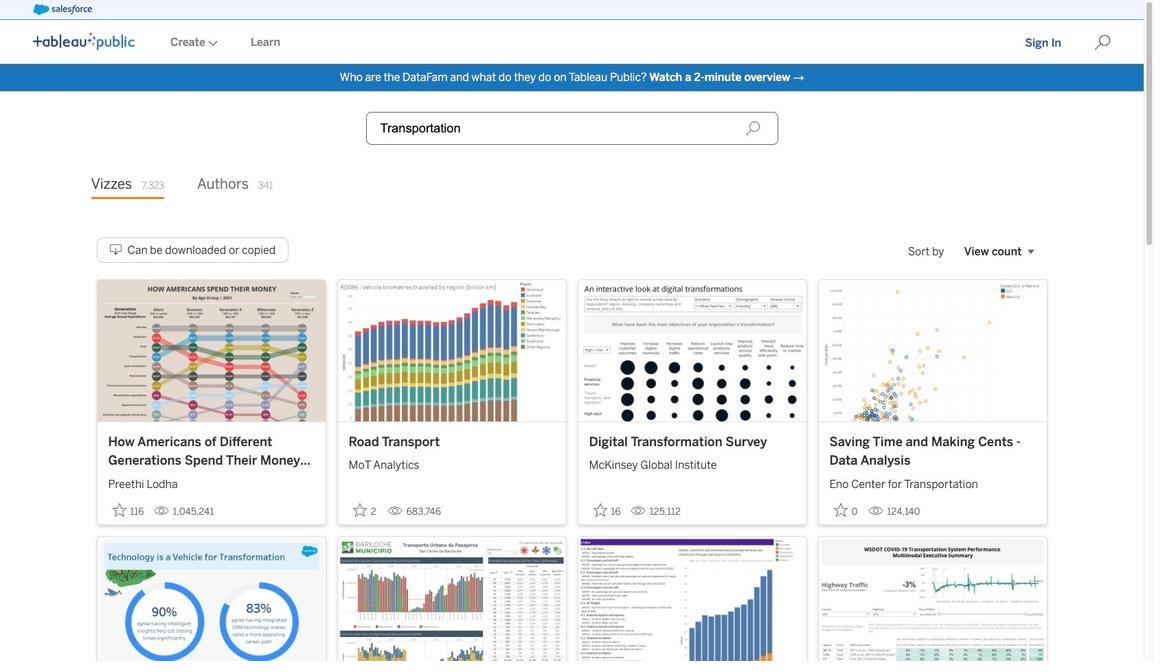 Task type: locate. For each thing, give the bounding box(es) containing it.
2 horizontal spatial add favorite image
[[593, 503, 607, 517]]

Search input field
[[366, 112, 778, 145]]

go to search image
[[1078, 34, 1127, 51]]

1 horizontal spatial add favorite image
[[353, 503, 366, 517]]

salesforce logo image
[[33, 4, 92, 15]]

2 add favorite image from the left
[[353, 503, 366, 517]]

add favorite image
[[112, 503, 126, 517], [353, 503, 366, 517], [593, 503, 607, 517]]

search image
[[745, 121, 760, 136]]

Add Favorite button
[[108, 499, 148, 522], [349, 499, 382, 522], [589, 499, 625, 522], [829, 499, 862, 522]]

workbook thumbnail image
[[97, 280, 325, 422], [338, 280, 566, 422], [578, 280, 806, 422], [818, 280, 1047, 422], [97, 537, 325, 661], [338, 537, 566, 661], [578, 537, 806, 661], [818, 537, 1047, 661]]

add favorite image
[[834, 503, 847, 517]]

0 horizontal spatial add favorite image
[[112, 503, 126, 517]]

1 add favorite button from the left
[[108, 499, 148, 522]]



Task type: describe. For each thing, give the bounding box(es) containing it.
2 add favorite button from the left
[[349, 499, 382, 522]]

logo image
[[33, 32, 135, 50]]

create image
[[205, 41, 218, 46]]

3 add favorite button from the left
[[589, 499, 625, 522]]

3 add favorite image from the left
[[593, 503, 607, 517]]

1 add favorite image from the left
[[112, 503, 126, 517]]

4 add favorite button from the left
[[829, 499, 862, 522]]



Task type: vqa. For each thing, say whether or not it's contained in the screenshot.
create image
yes



